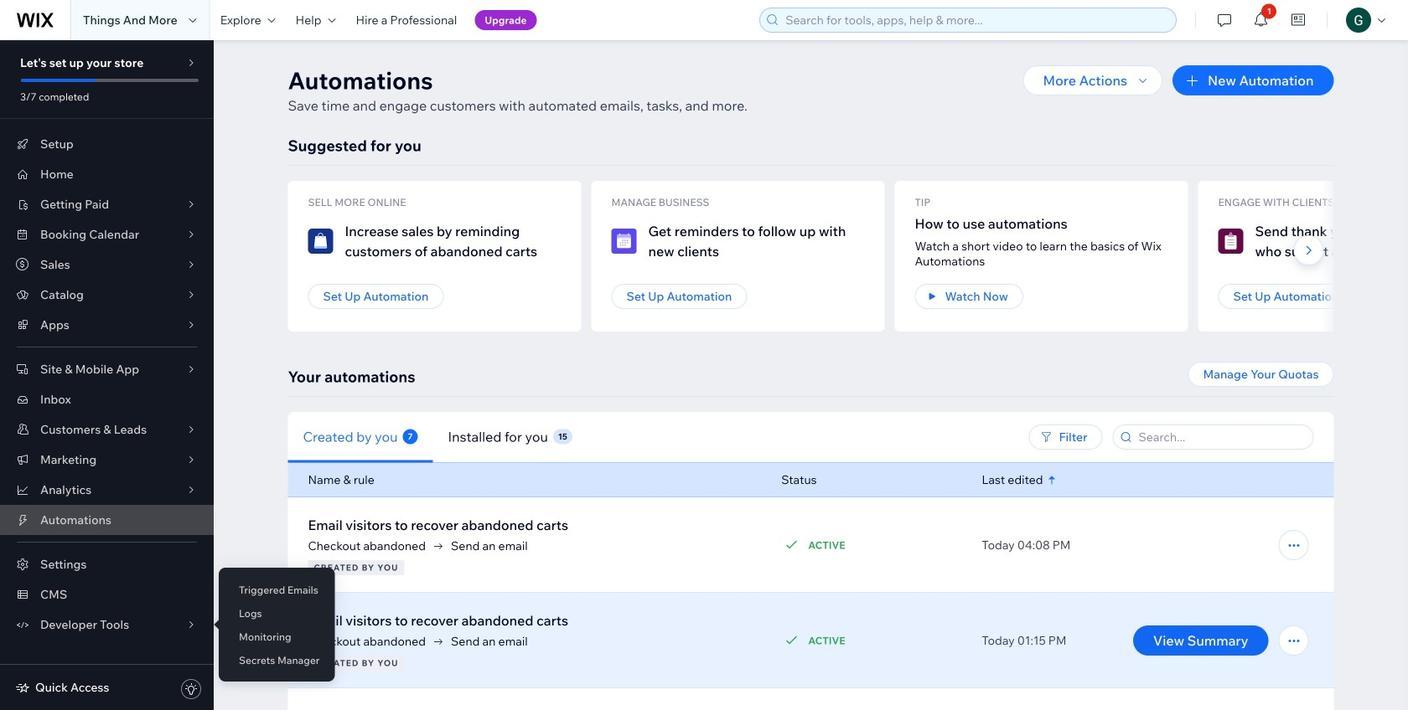 Task type: locate. For each thing, give the bounding box(es) containing it.
1 horizontal spatial category image
[[1218, 229, 1243, 254]]

sidebar element
[[0, 40, 214, 711]]

category image
[[611, 229, 637, 254], [1218, 229, 1243, 254]]

Search... field
[[1134, 426, 1308, 449]]

list
[[288, 181, 1408, 332]]

0 horizontal spatial category image
[[611, 229, 637, 254]]

tab list
[[288, 412, 820, 463]]



Task type: describe. For each thing, give the bounding box(es) containing it.
category image
[[308, 229, 333, 254]]

1 category image from the left
[[611, 229, 637, 254]]

Search for tools, apps, help & more... field
[[781, 8, 1171, 32]]

2 category image from the left
[[1218, 229, 1243, 254]]



Task type: vqa. For each thing, say whether or not it's contained in the screenshot.
alert
no



